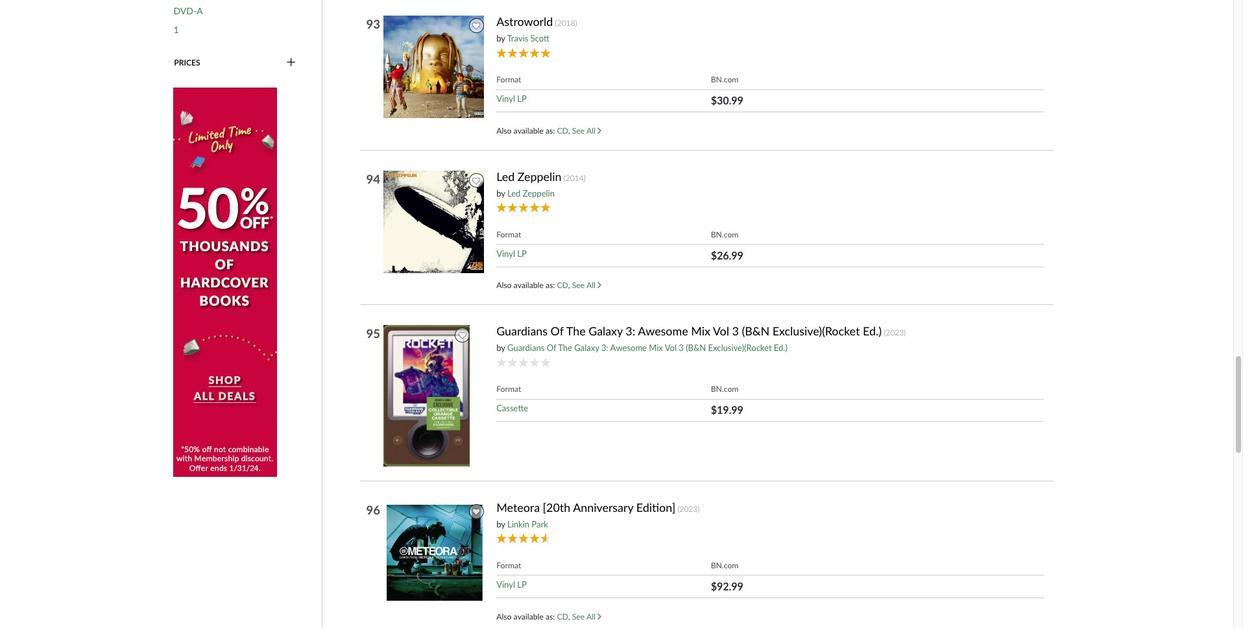Task type: locate. For each thing, give the bounding box(es) containing it.
2 vertical spatial vinyl
[[497, 580, 515, 590]]

4 by from the top
[[497, 519, 505, 530]]

available for astroworld
[[514, 126, 544, 136]]

right image for (2018)
[[598, 127, 602, 134]]

3 cd link from the top
[[557, 612, 569, 622]]

1 by from the top
[[497, 33, 505, 44]]

2 vinyl lp link from the top
[[497, 249, 527, 259]]

see all for [20th
[[572, 612, 598, 622]]

see all link for zeppelin
[[572, 281, 602, 290]]

1 vertical spatial also available as: cd ,
[[497, 281, 572, 290]]

2 vertical spatial see all
[[572, 612, 598, 622]]

as: for by
[[546, 126, 555, 136]]

astroworld (2018) by travis scott
[[497, 14, 577, 44]]

, for zeppelin
[[569, 281, 570, 290]]

2 also available as: cd , from the top
[[497, 281, 572, 290]]

1 horizontal spatial vol
[[713, 324, 730, 338]]

guardians
[[497, 324, 548, 338], [508, 343, 545, 353]]

1 horizontal spatial mix
[[691, 324, 711, 338]]

3 see all from the top
[[572, 612, 598, 622]]

format down 'linkin'
[[497, 561, 521, 571]]

1 vertical spatial as:
[[546, 281, 555, 290]]

format down led zeppelin (2014) by led zeppelin
[[497, 230, 521, 240]]

0 horizontal spatial (2023)
[[678, 504, 700, 514]]

2 vinyl from the top
[[497, 249, 515, 259]]

0 vertical spatial also available as: cd ,
[[497, 126, 572, 136]]

bn.com for [20th
[[711, 561, 739, 571]]

1 see all from the top
[[572, 126, 598, 136]]

cd
[[557, 126, 569, 136], [557, 281, 569, 290], [557, 612, 569, 622]]

2 cd link from the top
[[557, 281, 569, 290]]

also available as: cd , for anniversary
[[497, 612, 572, 622]]

dvd-
[[174, 5, 197, 16]]

3 also from the top
[[497, 612, 512, 622]]

1 right image from the top
[[598, 127, 602, 134]]

see all link for (2018)
[[572, 126, 602, 136]]

1 vertical spatial cd
[[557, 281, 569, 290]]

1 vertical spatial vol
[[665, 343, 677, 353]]

linkin
[[508, 519, 530, 530]]

0 vertical spatial of
[[551, 324, 564, 338]]

format up cassette
[[497, 385, 521, 394]]

2 see all from the top
[[572, 281, 598, 290]]

1 vertical spatial led zeppelin link
[[508, 188, 555, 199]]

$30.99
[[711, 94, 744, 107]]

2 vertical spatial also
[[497, 612, 512, 622]]

led zeppelin link
[[497, 169, 562, 184], [508, 188, 555, 199]]

0 vertical spatial see
[[572, 126, 585, 136]]

3 by from the top
[[497, 343, 505, 353]]

0 vertical spatial vinyl
[[497, 94, 515, 104]]

2 also from the top
[[497, 281, 512, 290]]

see all link
[[572, 126, 602, 136], [572, 281, 602, 290], [572, 612, 602, 622]]

1 lp from the top
[[518, 94, 527, 104]]

see all link for [20th
[[572, 612, 602, 622]]

bn.com up $26.99 link
[[711, 230, 739, 240]]

2 vertical spatial all
[[587, 612, 596, 622]]

1 cd link from the top
[[557, 126, 569, 136]]

1 vertical spatial vinyl
[[497, 249, 515, 259]]

2 vertical spatial right image
[[598, 613, 602, 620]]

0 vertical spatial (b&n
[[742, 324, 770, 338]]

0 vertical spatial vinyl lp
[[497, 94, 527, 104]]

1 vertical spatial all
[[587, 281, 596, 290]]

0 vertical spatial cd link
[[557, 126, 569, 136]]

1 see all link from the top
[[572, 126, 602, 136]]

,
[[569, 126, 570, 136], [569, 281, 570, 290], [569, 612, 570, 622]]

3 as: from the top
[[546, 612, 555, 622]]

0 horizontal spatial (b&n
[[686, 343, 706, 353]]

1 see from the top
[[572, 126, 585, 136]]

1 bn.com from the top
[[711, 75, 739, 85]]

1 horizontal spatial 3:
[[626, 324, 636, 338]]

0 vertical spatial exclusive)(rocket
[[773, 324, 860, 338]]

1 vinyl lp link from the top
[[497, 94, 527, 104]]

$92.99 link
[[711, 580, 744, 593]]

vinyl lp link for astroworld
[[497, 94, 527, 104]]

1 vertical spatial right image
[[598, 282, 602, 289]]

by inside 'meteora [20th anniversary edition] (2023) by linkin park'
[[497, 519, 505, 530]]

0 vertical spatial lp
[[518, 94, 527, 104]]

2 right image from the top
[[598, 282, 602, 289]]

0 vertical spatial all
[[587, 126, 596, 136]]

right image for [20th
[[598, 613, 602, 620]]

all for (2018)
[[587, 126, 596, 136]]

cassette link
[[497, 403, 528, 414]]

2 cd from the top
[[557, 281, 569, 290]]

2 see from the top
[[572, 281, 585, 290]]

1 format from the top
[[497, 75, 521, 85]]

guardians of the galaxy 3: awesome mix vol 3 (b&n exclusive)(rocket ed.) image
[[383, 325, 473, 468]]

vinyl
[[497, 94, 515, 104], [497, 249, 515, 259], [497, 580, 515, 590]]

1 vertical spatial lp
[[518, 249, 527, 259]]

1 vinyl from the top
[[497, 94, 515, 104]]

2 by from the top
[[497, 188, 505, 199]]

0 vertical spatial led zeppelin link
[[497, 169, 562, 184]]

1 vertical spatial ,
[[569, 281, 570, 290]]

1 vertical spatial see
[[572, 281, 585, 290]]

0 vertical spatial vinyl lp link
[[497, 94, 527, 104]]

zeppelin
[[518, 169, 562, 184], [523, 188, 555, 199]]

dvd-a
[[174, 5, 203, 16]]

0 vertical spatial cd
[[557, 126, 569, 136]]

3 right image from the top
[[598, 613, 602, 620]]

1 , from the top
[[569, 126, 570, 136]]

scott
[[531, 33, 550, 44]]

3 vinyl from the top
[[497, 580, 515, 590]]

2 see all link from the top
[[572, 281, 602, 290]]

2 vertical spatial ,
[[569, 612, 570, 622]]

2 vertical spatial available
[[514, 612, 544, 622]]

[20th
[[543, 501, 571, 515]]

available
[[514, 126, 544, 136], [514, 281, 544, 290], [514, 612, 544, 622]]

3 see all link from the top
[[572, 612, 602, 622]]

(2023)
[[884, 328, 906, 338], [678, 504, 700, 514]]

guardians of the galaxy 3: awesome mix vol 3 (b&n exclusive)(rocket ed.) link
[[497, 324, 882, 339], [508, 343, 788, 353]]

1 vertical spatial vinyl lp
[[497, 249, 527, 259]]

3 lp from the top
[[518, 580, 527, 590]]

2 vertical spatial lp
[[518, 580, 527, 590]]

, for [20th
[[569, 612, 570, 622]]

cd for zeppelin
[[557, 281, 569, 290]]

bn.com for zeppelin
[[711, 230, 739, 240]]

3 cd from the top
[[557, 612, 569, 622]]

vinyl lp
[[497, 94, 527, 104], [497, 249, 527, 259], [497, 580, 527, 590]]

1 vertical spatial 3
[[679, 343, 684, 353]]

0 vertical spatial available
[[514, 126, 544, 136]]

format for led zeppelin
[[497, 230, 521, 240]]

cd for (2018)
[[557, 126, 569, 136]]

vol
[[713, 324, 730, 338], [665, 343, 677, 353]]

available for led
[[514, 281, 544, 290]]

1 vertical spatial available
[[514, 281, 544, 290]]

0 horizontal spatial ed.)
[[774, 343, 788, 353]]

3 see from the top
[[572, 612, 585, 622]]

cassette
[[497, 403, 528, 414]]

meteora [20th anniversary edition] image
[[383, 501, 487, 605]]

1 vertical spatial 3:
[[602, 343, 609, 353]]

see for [20th
[[572, 612, 585, 622]]

bn.com up $30.99
[[711, 75, 739, 85]]

0 vertical spatial ,
[[569, 126, 570, 136]]

led
[[497, 169, 515, 184], [508, 188, 521, 199]]

$26.99
[[711, 249, 744, 262]]

2 available from the top
[[514, 281, 544, 290]]

3 , from the top
[[569, 612, 570, 622]]

1 available from the top
[[514, 126, 544, 136]]

1 vertical spatial mix
[[649, 343, 663, 353]]

0 horizontal spatial exclusive)(rocket
[[709, 343, 772, 353]]

0 vertical spatial see all link
[[572, 126, 602, 136]]

2 format from the top
[[497, 230, 521, 240]]

all for zeppelin
[[587, 281, 596, 290]]

1 vinyl lp from the top
[[497, 94, 527, 104]]

3 also available as: cd , from the top
[[497, 612, 572, 622]]

see
[[572, 126, 585, 136], [572, 281, 585, 290], [572, 612, 585, 622]]

2 , from the top
[[569, 281, 570, 290]]

2 bn.com from the top
[[711, 230, 739, 240]]

1 vertical spatial see all
[[572, 281, 598, 290]]

2 vertical spatial vinyl lp link
[[497, 580, 527, 590]]

see for zeppelin
[[572, 281, 585, 290]]

2 vertical spatial vinyl lp
[[497, 580, 527, 590]]

3:
[[626, 324, 636, 338], [602, 343, 609, 353]]

1 horizontal spatial (2023)
[[884, 328, 906, 338]]

see all
[[572, 126, 598, 136], [572, 281, 598, 290], [572, 612, 598, 622]]

led zeppelin (2014) by led zeppelin
[[497, 169, 586, 199]]

2 vertical spatial cd
[[557, 612, 569, 622]]

as:
[[546, 126, 555, 136], [546, 281, 555, 290], [546, 612, 555, 622]]

see all for (2018)
[[572, 126, 598, 136]]

1 vertical spatial the
[[558, 343, 572, 353]]

all
[[587, 126, 596, 136], [587, 281, 596, 290], [587, 612, 596, 622]]

0 vertical spatial as:
[[546, 126, 555, 136]]

astroworld link
[[497, 14, 553, 29]]

0 vertical spatial the
[[567, 324, 586, 338]]

lp for led
[[518, 249, 527, 259]]

the
[[567, 324, 586, 338], [558, 343, 572, 353]]

meteora [20th anniversary edition] link
[[497, 501, 676, 515]]

3 format from the top
[[497, 385, 521, 394]]

format
[[497, 75, 521, 85], [497, 230, 521, 240], [497, 385, 521, 394], [497, 561, 521, 571]]

2 vertical spatial see all link
[[572, 612, 602, 622]]

also available as: cd , for (2014)
[[497, 281, 572, 290]]

4 bn.com from the top
[[711, 561, 739, 571]]

vinyl for astroworld
[[497, 94, 515, 104]]

2 lp from the top
[[518, 249, 527, 259]]

1 also available as: cd , from the top
[[497, 126, 572, 136]]

meteora
[[497, 501, 540, 515]]

1 horizontal spatial ed.)
[[863, 324, 882, 338]]

1 vertical spatial also
[[497, 281, 512, 290]]

0 vertical spatial ed.)
[[863, 324, 882, 338]]

1 horizontal spatial 3
[[733, 324, 739, 338]]

3 all from the top
[[587, 612, 596, 622]]

0 vertical spatial right image
[[598, 127, 602, 134]]

4 format from the top
[[497, 561, 521, 571]]

3
[[733, 324, 739, 338], [679, 343, 684, 353]]

awesome
[[638, 324, 688, 338], [611, 343, 647, 353]]

1 vertical spatial awesome
[[611, 343, 647, 353]]

1 vertical spatial vinyl lp link
[[497, 249, 527, 259]]

cd for [20th
[[557, 612, 569, 622]]

lp
[[518, 94, 527, 104], [518, 249, 527, 259], [518, 580, 527, 590]]

1 vertical spatial (b&n
[[686, 343, 706, 353]]

1 horizontal spatial (b&n
[[742, 324, 770, 338]]

mix
[[691, 324, 711, 338], [649, 343, 663, 353]]

also
[[497, 126, 512, 136], [497, 281, 512, 290], [497, 612, 512, 622]]

0 vertical spatial also
[[497, 126, 512, 136]]

3 vinyl lp from the top
[[497, 580, 527, 590]]

1 also from the top
[[497, 126, 512, 136]]

0 horizontal spatial mix
[[649, 343, 663, 353]]

as: for (2014)
[[546, 281, 555, 290]]

bn.com up $92.99 link
[[711, 561, 739, 571]]

also for astroworld
[[497, 126, 512, 136]]

also for led
[[497, 281, 512, 290]]

format down travis
[[497, 75, 521, 85]]

edition]
[[637, 501, 676, 515]]

1 vertical spatial see all link
[[572, 281, 602, 290]]

exclusive)(rocket
[[773, 324, 860, 338], [709, 343, 772, 353]]

2 all from the top
[[587, 281, 596, 290]]

3 vinyl lp link from the top
[[497, 580, 527, 590]]

cd link for zeppelin
[[557, 281, 569, 290]]

also available as: cd ,
[[497, 126, 572, 136], [497, 281, 572, 290], [497, 612, 572, 622]]

1 cd from the top
[[557, 126, 569, 136]]

right image
[[598, 127, 602, 134], [598, 282, 602, 289], [598, 613, 602, 620]]

1 as: from the top
[[546, 126, 555, 136]]

galaxy
[[589, 324, 623, 338], [575, 343, 600, 353]]

by
[[497, 33, 505, 44], [497, 188, 505, 199], [497, 343, 505, 353], [497, 519, 505, 530]]

vinyl for led
[[497, 249, 515, 259]]

0 vertical spatial mix
[[691, 324, 711, 338]]

2 vinyl lp from the top
[[497, 249, 527, 259]]

2 vertical spatial cd link
[[557, 612, 569, 622]]

advertisement element
[[174, 87, 277, 477]]

1 all from the top
[[587, 126, 596, 136]]

1 vertical spatial (2023)
[[678, 504, 700, 514]]

2 vertical spatial see
[[572, 612, 585, 622]]

0 horizontal spatial 3:
[[602, 343, 609, 353]]

of
[[551, 324, 564, 338], [547, 343, 557, 353]]

vinyl lp link
[[497, 94, 527, 104], [497, 249, 527, 259], [497, 580, 527, 590]]

bn.com up $19.99 on the right of page
[[711, 385, 739, 394]]

cd link
[[557, 126, 569, 136], [557, 281, 569, 290], [557, 612, 569, 622]]

1 vertical spatial galaxy
[[575, 343, 600, 353]]

0 vertical spatial 3
[[733, 324, 739, 338]]

1 vertical spatial of
[[547, 343, 557, 353]]

0 horizontal spatial 3
[[679, 343, 684, 353]]

bn.com
[[711, 75, 739, 85], [711, 230, 739, 240], [711, 385, 739, 394], [711, 561, 739, 571]]

2 vertical spatial as:
[[546, 612, 555, 622]]

0 vertical spatial galaxy
[[589, 324, 623, 338]]

ed.)
[[863, 324, 882, 338], [774, 343, 788, 353]]

plus image
[[287, 57, 296, 68]]

2 vertical spatial also available as: cd ,
[[497, 612, 572, 622]]

astroworld image
[[383, 15, 487, 119]]

0 vertical spatial (2023)
[[884, 328, 906, 338]]

0 vertical spatial see all
[[572, 126, 598, 136]]

3 available from the top
[[514, 612, 544, 622]]

2 as: from the top
[[546, 281, 555, 290]]

(b&n
[[742, 324, 770, 338], [686, 343, 706, 353]]

1 vertical spatial cd link
[[557, 281, 569, 290]]



Task type: vqa. For each thing, say whether or not it's contained in the screenshot.
leftmost Horror 'link'
no



Task type: describe. For each thing, give the bounding box(es) containing it.
0 vertical spatial guardians
[[497, 324, 548, 338]]

(2018)
[[555, 18, 577, 28]]

95
[[366, 327, 380, 341]]

format for meteora [20th anniversary edition]
[[497, 561, 521, 571]]

$92.99
[[711, 580, 744, 593]]

1 vertical spatial zeppelin
[[523, 188, 555, 199]]

by inside guardians of the galaxy 3: awesome mix vol 3 (b&n exclusive)(rocket ed.) (2023) by guardians of the galaxy 3: awesome mix vol 3 (b&n exclusive)(rocket ed.)
[[497, 343, 505, 353]]

by inside astroworld (2018) by travis scott
[[497, 33, 505, 44]]

(2014)
[[564, 173, 586, 183]]

prices
[[174, 58, 200, 67]]

format for astroworld
[[497, 75, 521, 85]]

see all for zeppelin
[[572, 281, 598, 290]]

dvd-a link
[[174, 5, 203, 16]]

cd link for [20th
[[557, 612, 569, 622]]

vinyl lp link for led
[[497, 249, 527, 259]]

guardians of the galaxy 3: awesome mix vol 3 (b&n exclusive)(rocket ed.) (2023) by guardians of the galaxy 3: awesome mix vol 3 (b&n exclusive)(rocket ed.)
[[497, 324, 906, 353]]

0 vertical spatial 3:
[[626, 324, 636, 338]]

available for meteora
[[514, 612, 544, 622]]

(2023) inside 'meteora [20th anniversary edition] (2023) by linkin park'
[[678, 504, 700, 514]]

astroworld
[[497, 14, 553, 29]]

also available as: cd , for by
[[497, 126, 572, 136]]

led zeppelin image
[[383, 170, 487, 274]]

vinyl lp for astroworld
[[497, 94, 527, 104]]

by inside led zeppelin (2014) by led zeppelin
[[497, 188, 505, 199]]

a
[[197, 5, 203, 16]]

right image for zeppelin
[[598, 282, 602, 289]]

cd link for (2018)
[[557, 126, 569, 136]]

vinyl lp link for meteora
[[497, 580, 527, 590]]

see for (2018)
[[572, 126, 585, 136]]

lp for astroworld
[[518, 94, 527, 104]]

3 bn.com from the top
[[711, 385, 739, 394]]

0 horizontal spatial vol
[[665, 343, 677, 353]]

0 vertical spatial awesome
[[638, 324, 688, 338]]

anniversary
[[573, 501, 634, 515]]

prices button
[[174, 57, 297, 68]]

$19.99
[[711, 404, 744, 416]]

, for (2018)
[[569, 126, 570, 136]]

format for guardians of the galaxy 3: awesome mix vol 3 (b&n exclusive)(rocket ed.)
[[497, 385, 521, 394]]

$19.99 link
[[711, 404, 744, 416]]

1 vertical spatial ed.)
[[774, 343, 788, 353]]

1 horizontal spatial exclusive)(rocket
[[773, 324, 860, 338]]

1 vertical spatial exclusive)(rocket
[[709, 343, 772, 353]]

vinyl lp for meteora
[[497, 580, 527, 590]]

94
[[366, 172, 380, 186]]

travis
[[507, 33, 529, 44]]

vinyl lp for led
[[497, 249, 527, 259]]

park
[[532, 519, 548, 530]]

$30.99 link
[[711, 94, 744, 107]]

travis scott link
[[507, 33, 550, 44]]

0 vertical spatial led
[[497, 169, 515, 184]]

1 vertical spatial led
[[508, 188, 521, 199]]

93
[[366, 17, 380, 31]]

also for meteora
[[497, 612, 512, 622]]

bn.com for (2018)
[[711, 75, 739, 85]]

1
[[174, 24, 179, 35]]

lp for meteora
[[518, 580, 527, 590]]

as: for anniversary
[[546, 612, 555, 622]]

1 vertical spatial guardians
[[508, 343, 545, 353]]

vinyl for meteora
[[497, 580, 515, 590]]

all for [20th
[[587, 612, 596, 622]]

96
[[366, 503, 380, 517]]

0 vertical spatial guardians of the galaxy 3: awesome mix vol 3 (b&n exclusive)(rocket ed.) link
[[497, 324, 882, 339]]

0 vertical spatial vol
[[713, 324, 730, 338]]

linkin park link
[[508, 519, 548, 530]]

$26.99 link
[[711, 249, 744, 262]]

1 link
[[174, 24, 179, 36]]

(2023) inside guardians of the galaxy 3: awesome mix vol 3 (b&n exclusive)(rocket ed.) (2023) by guardians of the galaxy 3: awesome mix vol 3 (b&n exclusive)(rocket ed.)
[[884, 328, 906, 338]]

0 vertical spatial zeppelin
[[518, 169, 562, 184]]

meteora [20th anniversary edition] (2023) by linkin park
[[497, 501, 700, 530]]

1 vertical spatial guardians of the galaxy 3: awesome mix vol 3 (b&n exclusive)(rocket ed.) link
[[508, 343, 788, 353]]



